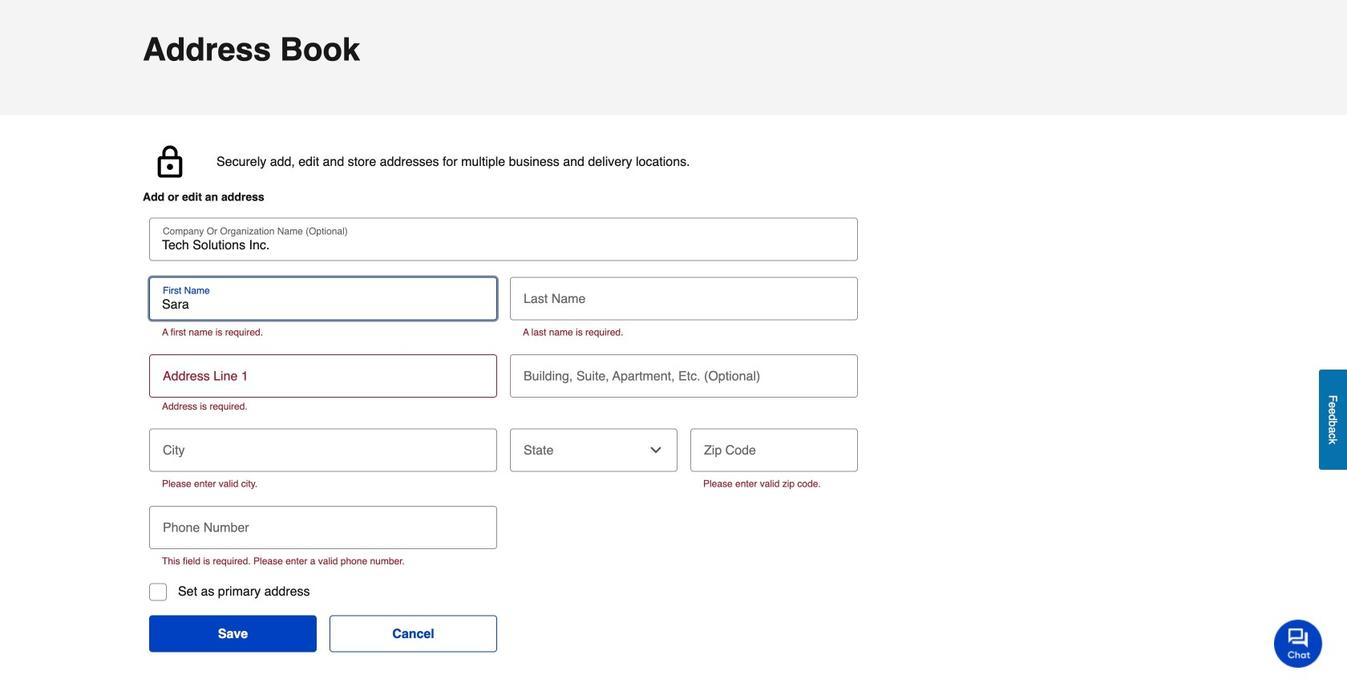 Task type: describe. For each thing, give the bounding box(es) containing it.
line2 text field
[[517, 355, 852, 390]]

chat invite button image
[[1275, 619, 1324, 668]]

line1 text field
[[156, 355, 491, 390]]

LastName text field
[[517, 277, 852, 313]]

FirstName text field
[[156, 296, 491, 313]]

phoneNumber text field
[[156, 506, 491, 542]]



Task type: locate. For each thing, give the bounding box(es) containing it.
postalCode text field
[[697, 429, 852, 464]]

companyName text field
[[156, 237, 852, 253]]

City text field
[[156, 429, 491, 464]]



Task type: vqa. For each thing, say whether or not it's contained in the screenshot.
first chevron down image
no



